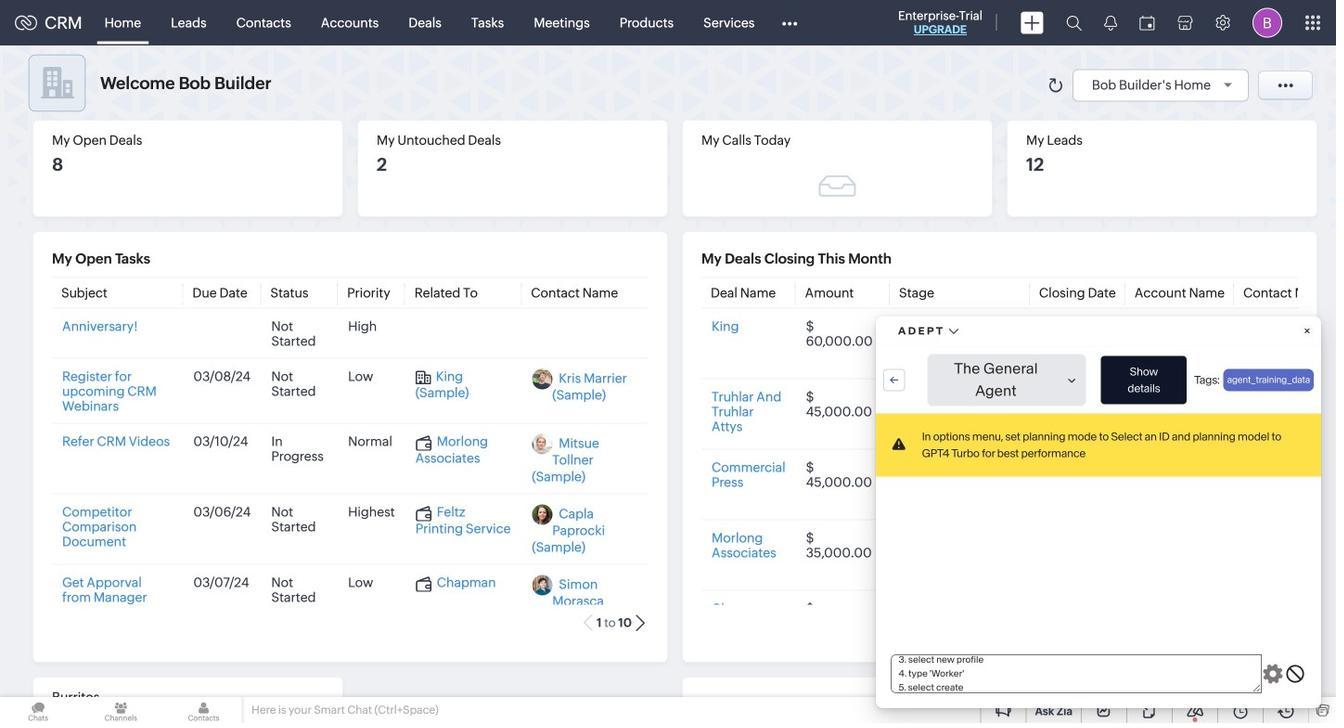 Task type: locate. For each thing, give the bounding box(es) containing it.
Search text field
[[135, 74, 412, 104]]

profile image
[[1253, 8, 1283, 38]]

profile element
[[1242, 0, 1294, 45]]

signals element
[[1094, 0, 1129, 45]]

Other Modules field
[[770, 8, 810, 38]]

signals image
[[1105, 15, 1118, 31]]

None field
[[134, 73, 413, 105]]



Task type: describe. For each thing, give the bounding box(es) containing it.
search image
[[1067, 15, 1082, 31]]

logo image
[[15, 15, 37, 30]]

channels image
[[83, 697, 159, 723]]

search element
[[1056, 0, 1094, 45]]

calendar image
[[1140, 15, 1156, 30]]

create menu image
[[1021, 12, 1044, 34]]

create menu element
[[1010, 0, 1056, 45]]

contacts image
[[166, 697, 242, 723]]

chats image
[[0, 697, 76, 723]]



